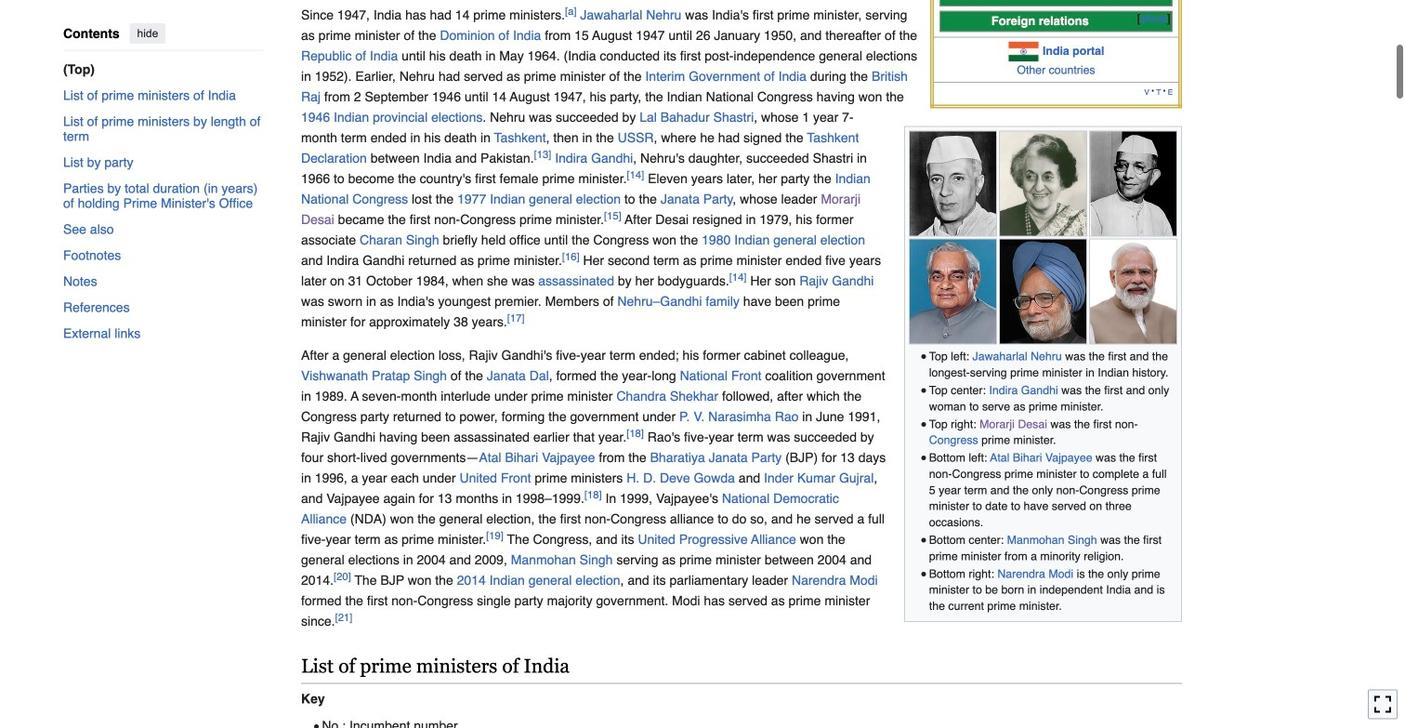 Task type: describe. For each thing, give the bounding box(es) containing it.
flag image
[[1008, 41, 1040, 62]]

fullscreen image
[[1374, 695, 1393, 714]]



Task type: vqa. For each thing, say whether or not it's contained in the screenshot.
'fullscreen' image
yes



